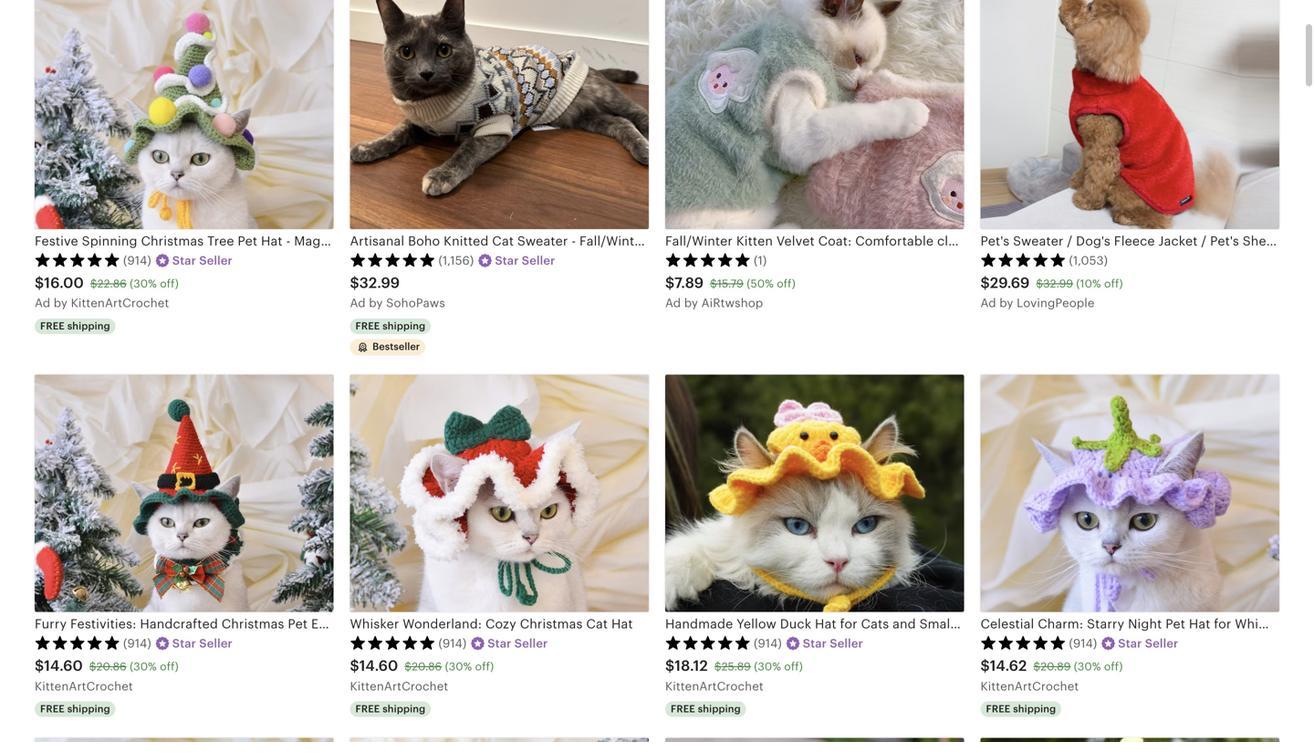 Task type: locate. For each thing, give the bounding box(es) containing it.
y
[[61, 296, 68, 310], [376, 296, 383, 310], [692, 296, 698, 310], [1007, 296, 1014, 310]]

20.86 for festivities:
[[96, 660, 127, 673]]

4 b from the left
[[1000, 296, 1008, 310]]

5 out of 5 stars image for artisanal boho knitted cat sweater - fall/winter cozy & soft w/ short sleeves - active wear. available in beige, gray and brown. great gift! image
[[350, 252, 436, 267]]

hat
[[261, 234, 283, 248], [612, 617, 633, 631], [1189, 617, 1211, 631]]

5 out of 5 stars image up 16.00
[[35, 252, 121, 267]]

14.60 down whisker
[[360, 658, 398, 674]]

14.60
[[44, 658, 83, 674], [360, 658, 398, 674]]

hat for 14.60
[[612, 617, 633, 631]]

0 horizontal spatial 20.86
[[96, 660, 127, 673]]

pet right tree
[[238, 234, 258, 248]]

-
[[286, 234, 291, 248]]

b left sohopaws
[[369, 296, 377, 310]]

star seller for furry festivities: handcrafted christmas pet ensemble for cats and dogs
[[172, 637, 233, 650]]

22.86
[[97, 277, 127, 290]]

20.86 down and
[[412, 660, 442, 673]]

d inside $ 16.00 $ 22.86 (30% off) a d b y kittenartcrochet
[[43, 296, 50, 310]]

(914) up the "$ 18.12 $ 25.89 (30% off) kittenartcrochet"
[[754, 637, 782, 650]]

furry festivities: handcrafted christmas pet ensemble for cats and dogs image
[[35, 375, 334, 612]]

$ 29.69 $ 32.99 (10% off) a d b y lovingpeople
[[981, 275, 1124, 310]]

a left lovingpeople
[[981, 296, 989, 310]]

b down 7.89
[[684, 296, 692, 310]]

$
[[35, 275, 44, 291], [350, 275, 360, 291], [666, 275, 675, 291], [981, 275, 990, 291], [90, 277, 97, 290], [710, 277, 718, 290], [1037, 277, 1044, 290], [35, 658, 44, 674], [350, 658, 360, 674], [666, 658, 675, 674], [981, 658, 990, 674], [89, 660, 96, 673], [405, 660, 412, 673], [715, 660, 722, 673], [1034, 660, 1041, 673]]

1 14.60 from the left
[[44, 658, 83, 674]]

free shipping down 14.62
[[986, 703, 1056, 715]]

off) down handcrafted
[[160, 660, 179, 673]]

free down 14.62
[[986, 703, 1011, 715]]

free shipping for furry festivities: handcrafted christmas pet ensemble for cats and dogs
[[40, 703, 110, 715]]

free down whisker
[[356, 703, 380, 715]]

3 a from the left
[[666, 296, 674, 310]]

for for 14.62
[[1214, 617, 1232, 631]]

cats
[[396, 617, 424, 631]]

b inside $ 7.89 $ 15.79 (50% off) a d b y airtwshop
[[684, 296, 692, 310]]

off) down starry
[[1105, 660, 1123, 673]]

d down 16.00
[[43, 296, 50, 310]]

2 14.60 from the left
[[360, 658, 398, 674]]

pet left the ensemble at bottom left
[[288, 617, 308, 631]]

3 b from the left
[[684, 296, 692, 310]]

0 horizontal spatial pet
[[238, 234, 258, 248]]

4 a from the left
[[981, 296, 989, 310]]

off) down the whisker wonderland: cozy christmas cat hat
[[475, 660, 494, 673]]

(30% for whisker
[[445, 660, 472, 673]]

(30% down handcrafted
[[130, 660, 157, 673]]

2 horizontal spatial hat
[[1189, 617, 1211, 631]]

seller for furry festivities: handcrafted christmas pet ensemble for cats and dogs
[[199, 637, 233, 650]]

1 horizontal spatial 32.99
[[1044, 277, 1074, 290]]

free
[[40, 320, 65, 332], [356, 320, 380, 332], [40, 703, 65, 715], [356, 703, 380, 715], [671, 703, 696, 715], [986, 703, 1011, 715]]

5 out of 5 stars image up 18.12
[[666, 636, 751, 650]]

free shipping down 16.00
[[40, 320, 110, 332]]

0 horizontal spatial 14.60
[[44, 658, 83, 674]]

0 horizontal spatial hat
[[261, 234, 283, 248]]

$ 32.99 a d b y sohopaws
[[350, 275, 445, 310]]

d inside $ 7.89 $ 15.79 (50% off) a d b y airtwshop
[[674, 296, 681, 310]]

handmade yellow duck hat for cats and small dogs - adorable crochet pet accessories, perfect gifts for pet-loving friends & pet birthdays image
[[666, 375, 965, 612]]

shipping up bestseller
[[383, 320, 426, 332]]

b down 16.00
[[54, 296, 61, 310]]

hat for 14.62
[[1189, 617, 1211, 631]]

1 d from the left
[[43, 296, 50, 310]]

kittenartcrochet for celestial
[[981, 680, 1079, 693]]

4 y from the left
[[1007, 296, 1014, 310]]

3 y from the left
[[692, 296, 698, 310]]

d down 7.89
[[674, 296, 681, 310]]

free down 16.00
[[40, 320, 65, 332]]

1 a from the left
[[35, 296, 43, 310]]

b for 7.89
[[684, 296, 692, 310]]

2 b from the left
[[369, 296, 377, 310]]

shipping
[[67, 320, 110, 332], [383, 320, 426, 332], [67, 703, 110, 715], [383, 703, 426, 715], [698, 703, 741, 715], [1014, 703, 1056, 715]]

hat right cat in the bottom of the page
[[612, 617, 633, 631]]

off) inside $ 29.69 $ 32.99 (10% off) a d b y lovingpeople
[[1105, 277, 1124, 290]]

christmas right handcrafted
[[222, 617, 284, 631]]

5 out of 5 stars image
[[35, 252, 121, 267], [350, 252, 436, 267], [666, 252, 751, 267], [981, 252, 1067, 267], [35, 636, 121, 650], [350, 636, 436, 650], [666, 636, 751, 650], [981, 636, 1067, 650]]

a left airtwshop
[[666, 296, 674, 310]]

a inside $ 29.69 $ 32.99 (10% off) a d b y lovingpeople
[[981, 296, 989, 310]]

(914) down wonderland:
[[439, 637, 467, 650]]

kittenartcrochet
[[71, 296, 169, 310], [35, 680, 133, 693], [350, 680, 448, 693], [666, 680, 764, 693], [981, 680, 1079, 693]]

free shipping for festive spinning christmas tree pet hat - magical holiday wear for pets!
[[40, 320, 110, 332]]

0 horizontal spatial $ 14.60 $ 20.86 (30% off) kittenartcrochet
[[35, 658, 179, 693]]

kittenartcrochet for furry
[[35, 680, 133, 693]]

kittenartcrochet down cats
[[350, 680, 448, 693]]

shipping for furry festivities: handcrafted christmas pet ensemble for cats and dogs
[[67, 703, 110, 715]]

pet right night
[[1166, 617, 1186, 631]]

night
[[1128, 617, 1163, 631]]

a inside $ 7.89 $ 15.79 (50% off) a d b y airtwshop
[[666, 296, 674, 310]]

off) right (50%
[[777, 277, 796, 290]]

(914) for celestial
[[1070, 637, 1098, 650]]

2 horizontal spatial for
[[1214, 617, 1232, 631]]

kittenartcrochet down festivities:
[[35, 680, 133, 693]]

star up the "$ 18.12 $ 25.89 (30% off) kittenartcrochet"
[[803, 637, 827, 650]]

$ 14.60 $ 20.86 (30% off) kittenartcrochet down festivities:
[[35, 658, 179, 693]]

0 horizontal spatial 32.99
[[360, 275, 400, 291]]

2 20.86 from the left
[[412, 660, 442, 673]]

(914)
[[123, 254, 151, 267], [123, 637, 151, 650], [439, 637, 467, 650], [754, 637, 782, 650], [1070, 637, 1098, 650]]

a down festive
[[35, 296, 43, 310]]

dinosaur cat hat crochet cat hat easter gift crochet dinosaur hat pattern for cats and dogs cat clothing cat accessories image
[[981, 738, 1280, 742]]

seller
[[199, 254, 233, 267], [522, 254, 555, 267], [199, 637, 233, 650], [515, 637, 548, 650], [830, 637, 864, 650], [1146, 637, 1179, 650]]

handcrafted
[[140, 617, 218, 631]]

christmas
[[141, 234, 204, 248], [222, 617, 284, 631], [520, 617, 583, 631]]

fall/winter kitten velvet coat: comfortable clothing for kittens, ideal for cats and small dogs, minimizes shedding image
[[666, 0, 965, 229]]

b for 29.69
[[1000, 296, 1008, 310]]

christmas left tree
[[141, 234, 204, 248]]

5 out of 5 stars image up 7.89
[[666, 252, 751, 267]]

a
[[35, 296, 43, 310], [350, 296, 358, 310], [666, 296, 674, 310], [981, 296, 989, 310]]

32.99
[[360, 275, 400, 291], [1044, 277, 1074, 290]]

off) inside $ 16.00 $ 22.86 (30% off) a d b y kittenartcrochet
[[160, 277, 179, 290]]

star down cozy
[[488, 637, 512, 650]]

32.99 up sohopaws
[[360, 275, 400, 291]]

1 b from the left
[[54, 296, 61, 310]]

29.69
[[990, 275, 1030, 291]]

d inside $ 29.69 $ 32.99 (10% off) a d b y lovingpeople
[[989, 296, 997, 310]]

2 horizontal spatial christmas
[[520, 617, 583, 631]]

1 horizontal spatial 20.86
[[412, 660, 442, 673]]

$ 14.60 $ 20.86 (30% off) kittenartcrochet
[[35, 658, 179, 693], [350, 658, 494, 693]]

(914) down charm:
[[1070, 637, 1098, 650]]

a left sohopaws
[[350, 296, 358, 310]]

tree
[[207, 234, 234, 248]]

star seller for whisker wonderland: cozy christmas cat hat
[[488, 637, 548, 650]]

$ 14.60 $ 20.86 (30% off) kittenartcrochet for festivities:
[[35, 658, 179, 693]]

free down "furry"
[[40, 703, 65, 715]]

kittenartcrochet inside "$ 14.62 $ 20.89 (30% off) kittenartcrochet"
[[981, 680, 1079, 693]]

a inside $ 16.00 $ 22.86 (30% off) a d b y kittenartcrochet
[[35, 296, 43, 310]]

enchanting santa pet hat: your pet's magical holiday accessory image
[[666, 738, 965, 742]]

off)
[[160, 277, 179, 290], [777, 277, 796, 290], [1105, 277, 1124, 290], [160, 660, 179, 673], [475, 660, 494, 673], [784, 660, 803, 673], [1105, 660, 1123, 673]]

pet
[[238, 234, 258, 248], [288, 617, 308, 631], [1166, 617, 1186, 631]]

(30% for festive
[[130, 277, 157, 290]]

1 y from the left
[[61, 296, 68, 310]]

0 horizontal spatial for
[[375, 617, 393, 631]]

off) inside the "$ 18.12 $ 25.89 (30% off) kittenartcrochet"
[[784, 660, 803, 673]]

b
[[54, 296, 61, 310], [369, 296, 377, 310], [684, 296, 692, 310], [1000, 296, 1008, 310]]

$ 18.12 $ 25.89 (30% off) kittenartcrochet
[[666, 658, 803, 693]]

off) right (10%
[[1105, 277, 1124, 290]]

off) inside "$ 14.62 $ 20.89 (30% off) kittenartcrochet"
[[1105, 660, 1123, 673]]

shipping down cats
[[383, 703, 426, 715]]

1 horizontal spatial 14.60
[[360, 658, 398, 674]]

b inside $ 16.00 $ 22.86 (30% off) a d b y kittenartcrochet
[[54, 296, 61, 310]]

for for 14.60
[[375, 617, 393, 631]]

hat right night
[[1189, 617, 1211, 631]]

20.86
[[96, 660, 127, 673], [412, 660, 442, 673]]

5 out of 5 stars image down festivities:
[[35, 636, 121, 650]]

for left cats
[[375, 617, 393, 631]]

kittenartcrochet down the 25.89
[[666, 680, 764, 693]]

star down night
[[1119, 637, 1143, 650]]

y down 16.00
[[61, 296, 68, 310]]

y down 29.69
[[1007, 296, 1014, 310]]

y left sohopaws
[[376, 296, 383, 310]]

32.99 up lovingpeople
[[1044, 277, 1074, 290]]

for left whimsical
[[1214, 617, 1232, 631]]

4 d from the left
[[989, 296, 997, 310]]

star right (1,156)
[[495, 254, 519, 267]]

32.99 inside $ 29.69 $ 32.99 (10% off) a d b y lovingpeople
[[1044, 277, 1074, 290]]

star seller for celestial charm: starry night pet hat for whimsical wo
[[1119, 637, 1179, 650]]

(30% right the 25.89
[[754, 660, 781, 673]]

free shipping down whisker
[[356, 703, 426, 715]]

2 a from the left
[[350, 296, 358, 310]]

5 out of 5 stars image for handmade yellow duck hat for cats and small dogs - adorable crochet pet accessories, perfect gifts for pet-loving friends & pet birthdays image
[[666, 636, 751, 650]]

20.89
[[1041, 660, 1071, 673]]

y inside $ 29.69 $ 32.99 (10% off) a d b y lovingpeople
[[1007, 296, 1014, 310]]

(914) down festivities:
[[123, 637, 151, 650]]

y inside $ 32.99 a d b y sohopaws
[[376, 296, 383, 310]]

14.60 for whisker
[[360, 658, 398, 674]]

seller for whisker wonderland: cozy christmas cat hat
[[515, 637, 548, 650]]

(1,053)
[[1070, 254, 1108, 267]]

christmas left cat in the bottom of the page
[[520, 617, 583, 631]]

5 out of 5 stars image for furry festivities: handcrafted christmas pet ensemble for cats and dogs image
[[35, 636, 121, 650]]

1 horizontal spatial hat
[[612, 617, 633, 631]]

wear
[[397, 234, 428, 248]]

star
[[172, 254, 196, 267], [495, 254, 519, 267], [172, 637, 196, 650], [488, 637, 512, 650], [803, 637, 827, 650], [1119, 637, 1143, 650]]

hat left -
[[261, 234, 283, 248]]

off) for celestial charm: starry night pet hat for whimsical wonders! image
[[1105, 660, 1123, 673]]

free shipping for celestial charm: starry night pet hat for whimsical wo
[[986, 703, 1056, 715]]

2 horizontal spatial pet
[[1166, 617, 1186, 631]]

starry
[[1087, 617, 1125, 631]]

shipping down "$ 14.62 $ 20.89 (30% off) kittenartcrochet" at the bottom
[[1014, 703, 1056, 715]]

d down 29.69
[[989, 296, 997, 310]]

$ 14.60 $ 20.86 (30% off) kittenartcrochet down cats
[[350, 658, 494, 693]]

free shipping
[[40, 320, 110, 332], [356, 320, 426, 332], [40, 703, 110, 715], [356, 703, 426, 715], [671, 703, 741, 715], [986, 703, 1056, 715]]

$ 7.89 $ 15.79 (50% off) a d b y airtwshop
[[666, 275, 796, 310]]

(30% inside "$ 14.62 $ 20.89 (30% off) kittenartcrochet"
[[1074, 660, 1102, 673]]

(30% right 20.89
[[1074, 660, 1102, 673]]

star down handcrafted
[[172, 637, 196, 650]]

2 y from the left
[[376, 296, 383, 310]]

seller for festive spinning christmas tree pet hat - magical holiday wear for pets!
[[199, 254, 233, 267]]

14.60 for furry
[[44, 658, 83, 674]]

shipping down festivities:
[[67, 703, 110, 715]]

whimsical
[[1235, 617, 1299, 631]]

a for 7.89
[[666, 296, 674, 310]]

16.00
[[44, 275, 84, 291]]

y down 7.89
[[692, 296, 698, 310]]

b down 29.69
[[1000, 296, 1008, 310]]

for up (1,156)
[[432, 234, 449, 248]]

wo
[[1303, 617, 1315, 631]]

off) for handmade yellow duck hat for cats and small dogs - adorable crochet pet accessories, perfect gifts for pet-loving friends & pet birthdays image
[[784, 660, 803, 673]]

(30% inside $ 16.00 $ 22.86 (30% off) a d b y kittenartcrochet
[[130, 277, 157, 290]]

star seller for festive spinning christmas tree pet hat - magical holiday wear for pets!
[[172, 254, 233, 267]]

5 out of 5 stars image down wear
[[350, 252, 436, 267]]

b inside $ 32.99 a d b y sohopaws
[[369, 296, 377, 310]]

wonderland:
[[403, 617, 482, 631]]

off) right the 25.89
[[784, 660, 803, 673]]

bestseller
[[373, 341, 420, 352]]

1 horizontal spatial pet
[[288, 617, 308, 631]]

5 out of 5 stars image up 29.69
[[981, 252, 1067, 267]]

b inside $ 29.69 $ 32.99 (10% off) a d b y lovingpeople
[[1000, 296, 1008, 310]]

2 $ 14.60 $ 20.86 (30% off) kittenartcrochet from the left
[[350, 658, 494, 693]]

2 d from the left
[[358, 296, 366, 310]]

1 horizontal spatial christmas
[[222, 617, 284, 631]]

(914) down the 'spinning'
[[123, 254, 151, 267]]

charm:
[[1038, 617, 1084, 631]]

3 d from the left
[[674, 296, 681, 310]]

for
[[432, 234, 449, 248], [375, 617, 393, 631], [1214, 617, 1232, 631]]

5 out of 5 stars image down celestial
[[981, 636, 1067, 650]]

festivities:
[[70, 617, 136, 631]]

y inside $ 7.89 $ 15.79 (50% off) a d b y airtwshop
[[692, 296, 698, 310]]

off) right the 22.86
[[160, 277, 179, 290]]

(30% right the 22.86
[[130, 277, 157, 290]]

d for 7.89
[[674, 296, 681, 310]]

kittenartcrochet down the 22.86
[[71, 296, 169, 310]]

14.60 down "furry"
[[44, 658, 83, 674]]

(30% down dogs
[[445, 660, 472, 673]]

star seller
[[172, 254, 233, 267], [495, 254, 555, 267], [172, 637, 233, 650], [488, 637, 548, 650], [803, 637, 864, 650], [1119, 637, 1179, 650]]

d left sohopaws
[[358, 296, 366, 310]]

off) for festive spinning christmas tree pet hat - magical holiday wear for pets! image
[[160, 277, 179, 290]]

15.79
[[718, 277, 744, 290]]

1 horizontal spatial $ 14.60 $ 20.86 (30% off) kittenartcrochet
[[350, 658, 494, 693]]

20.86 down festivities:
[[96, 660, 127, 673]]

shipping down the "$ 18.12 $ 25.89 (30% off) kittenartcrochet"
[[698, 703, 741, 715]]

y inside $ 16.00 $ 22.86 (30% off) a d b y kittenartcrochet
[[61, 296, 68, 310]]

5 out of 5 stars image down cats
[[350, 636, 436, 650]]

star down "festive spinning christmas tree pet hat - magical holiday wear for pets!"
[[172, 254, 196, 267]]

shipping for festive spinning christmas tree pet hat - magical holiday wear for pets!
[[67, 320, 110, 332]]

free shipping down "furry"
[[40, 703, 110, 715]]

d
[[43, 296, 50, 310], [358, 296, 366, 310], [674, 296, 681, 310], [989, 296, 997, 310]]

1 $ 14.60 $ 20.86 (30% off) kittenartcrochet from the left
[[35, 658, 179, 693]]

y for 16.00
[[61, 296, 68, 310]]

ensemble
[[311, 617, 372, 631]]

1 20.86 from the left
[[96, 660, 127, 673]]

kittenartcrochet down 14.62
[[981, 680, 1079, 693]]

shipping down $ 16.00 $ 22.86 (30% off) a d b y kittenartcrochet
[[67, 320, 110, 332]]

(30%
[[130, 277, 157, 290], [130, 660, 157, 673], [445, 660, 472, 673], [754, 660, 781, 673], [1074, 660, 1102, 673]]



Task type: vqa. For each thing, say whether or not it's contained in the screenshot.
the bottommost 'Your'
no



Task type: describe. For each thing, give the bounding box(es) containing it.
furry festivities: handcrafted christmas pet ensemble for cats and dogs
[[35, 617, 487, 631]]

star for celestial charm: starry night pet hat for whimsical wo
[[1119, 637, 1143, 650]]

festive
[[35, 234, 78, 248]]

magical
[[294, 234, 343, 248]]

feline festivities ensemble: handcrafted christmas hat and collar for your purr-fect companion! image
[[350, 738, 649, 742]]

whisker
[[350, 617, 399, 631]]

a for 29.69
[[981, 296, 989, 310]]

christmas for furry
[[222, 617, 284, 631]]

star for festive spinning christmas tree pet hat - magical holiday wear for pets!
[[172, 254, 196, 267]]

star for whisker wonderland: cozy christmas cat hat
[[488, 637, 512, 650]]

off) for furry festivities: handcrafted christmas pet ensemble for cats and dogs image
[[160, 660, 179, 673]]

free for furry festivities: handcrafted christmas pet ensemble for cats and dogs
[[40, 703, 65, 715]]

holiday
[[346, 234, 393, 248]]

christmas for whisker
[[520, 617, 583, 631]]

furry
[[35, 617, 67, 631]]

a inside $ 32.99 a d b y sohopaws
[[350, 296, 358, 310]]

(30% for furry
[[130, 660, 157, 673]]

7.89
[[675, 275, 704, 291]]

d for 16.00
[[43, 296, 50, 310]]

b for 16.00
[[54, 296, 61, 310]]

(914) for festive
[[123, 254, 151, 267]]

$ 14.60 $ 20.86 (30% off) kittenartcrochet for wonderland:
[[350, 658, 494, 693]]

free for whisker wonderland: cozy christmas cat hat
[[356, 703, 380, 715]]

5 out of 5 stars image for pet's sweater / dog's fleece jacket / pet's sherpa vest / dog's faux fur zip up vest / dog sweater / small dogs / cat image
[[981, 252, 1067, 267]]

d for 29.69
[[989, 296, 997, 310]]

festive spinning christmas tree pet hat - magical holiday wear for pets! image
[[35, 0, 334, 229]]

hat for 16.00
[[261, 234, 283, 248]]

pet's sweater / dog's fleece jacket / pet's sherpa vest / dog's faux fur zip up vest / dog sweater / small dogs / cat image
[[981, 0, 1280, 229]]

32.99 inside $ 32.99 a d b y sohopaws
[[360, 275, 400, 291]]

star for furry festivities: handcrafted christmas pet ensemble for cats and dogs
[[172, 637, 196, 650]]

(30% for celestial
[[1074, 660, 1102, 673]]

(1,156)
[[439, 254, 474, 267]]

0 horizontal spatial christmas
[[141, 234, 204, 248]]

off) inside $ 7.89 $ 15.79 (50% off) a d b y airtwshop
[[777, 277, 796, 290]]

spinning
[[82, 234, 138, 248]]

18.12
[[675, 658, 708, 674]]

$ 14.62 $ 20.89 (30% off) kittenartcrochet
[[981, 658, 1123, 693]]

5 out of 5 stars image for whisker wonderland: cozy christmas cat hat image
[[350, 636, 436, 650]]

sohopaws
[[386, 296, 445, 310]]

free for festive spinning christmas tree pet hat - magical holiday wear for pets!
[[40, 320, 65, 332]]

5 out of 5 stars image for fall/winter kitten velvet coat: comfortable clothing for kittens, ideal for cats and small dogs, minimizes shedding 'image'
[[666, 252, 751, 267]]

enchanting blue christmas pet hat: magical elegance for your furry friend! image
[[35, 738, 334, 742]]

cat
[[586, 617, 608, 631]]

seller for celestial charm: starry night pet hat for whimsical wo
[[1146, 637, 1179, 650]]

kittenartcrochet inside the "$ 18.12 $ 25.89 (30% off) kittenartcrochet"
[[666, 680, 764, 693]]

d inside $ 32.99 a d b y sohopaws
[[358, 296, 366, 310]]

(30% inside the "$ 18.12 $ 25.89 (30% off) kittenartcrochet"
[[754, 660, 781, 673]]

$ 16.00 $ 22.86 (30% off) a d b y kittenartcrochet
[[35, 275, 179, 310]]

celestial
[[981, 617, 1035, 631]]

pet for 14.60
[[288, 617, 308, 631]]

20.86 for wonderland:
[[412, 660, 442, 673]]

and
[[428, 617, 451, 631]]

cozy
[[486, 617, 517, 631]]

lovingpeople
[[1017, 296, 1095, 310]]

celestial charm: starry night pet hat for whimsical wo
[[981, 617, 1315, 631]]

shipping for whisker wonderland: cozy christmas cat hat
[[383, 703, 426, 715]]

free up bestseller
[[356, 320, 380, 332]]

free for celestial charm: starry night pet hat for whimsical wo
[[986, 703, 1011, 715]]

pets!
[[453, 234, 483, 248]]

free down 18.12
[[671, 703, 696, 715]]

14.62
[[990, 658, 1027, 674]]

y for 7.89
[[692, 296, 698, 310]]

$ inside $ 32.99 a d b y sohopaws
[[350, 275, 360, 291]]

shipping for celestial charm: starry night pet hat for whimsical wo
[[1014, 703, 1056, 715]]

airtwshop
[[702, 296, 764, 310]]

dogs
[[455, 617, 487, 631]]

celestial charm: starry night pet hat for whimsical wonders! image
[[981, 375, 1280, 612]]

kittenartcrochet inside $ 16.00 $ 22.86 (30% off) a d b y kittenartcrochet
[[71, 296, 169, 310]]

whisker wonderland: cozy christmas cat hat image
[[350, 375, 649, 612]]

free shipping up bestseller
[[356, 320, 426, 332]]

pet for 16.00
[[238, 234, 258, 248]]

artisanal boho knitted cat sweater - fall/winter cozy & soft w/ short sleeves - active wear. available in beige, gray and brown. great gift! image
[[350, 0, 649, 229]]

festive spinning christmas tree pet hat - magical holiday wear for pets!
[[35, 234, 483, 248]]

(914) for whisker
[[439, 637, 467, 650]]

y for 29.69
[[1007, 296, 1014, 310]]

free shipping down the "$ 18.12 $ 25.89 (30% off) kittenartcrochet"
[[671, 703, 741, 715]]

(10%
[[1077, 277, 1102, 290]]

(1)
[[754, 254, 767, 267]]

kittenartcrochet for whisker
[[350, 680, 448, 693]]

off) for whisker wonderland: cozy christmas cat hat image
[[475, 660, 494, 673]]

(914) for furry
[[123, 637, 151, 650]]

5 out of 5 stars image for festive spinning christmas tree pet hat - magical holiday wear for pets! image
[[35, 252, 121, 267]]

5 out of 5 stars image for celestial charm: starry night pet hat for whimsical wonders! image
[[981, 636, 1067, 650]]

25.89
[[722, 660, 751, 673]]

1 horizontal spatial for
[[432, 234, 449, 248]]

pet for 14.62
[[1166, 617, 1186, 631]]

(50%
[[747, 277, 774, 290]]

whisker wonderland: cozy christmas cat hat
[[350, 617, 633, 631]]

free shipping for whisker wonderland: cozy christmas cat hat
[[356, 703, 426, 715]]

a for 16.00
[[35, 296, 43, 310]]



